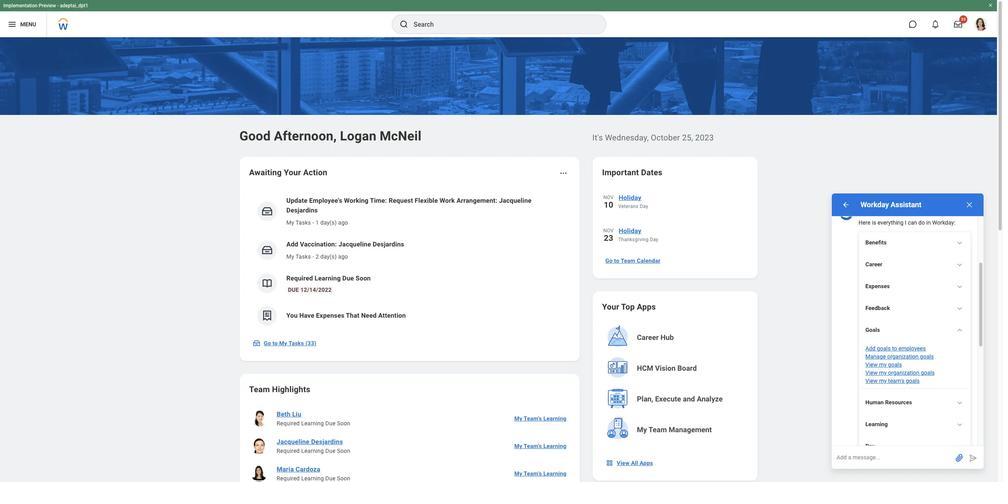 Task type: locate. For each thing, give the bounding box(es) containing it.
holiday inside holiday thanksgiving day
[[619, 227, 641, 235]]

view my goals link
[[865, 361, 902, 368]]

day right veterans
[[640, 204, 648, 209]]

2 vertical spatial my team's learning
[[514, 470, 567, 477]]

your left action
[[284, 168, 301, 177]]

holiday button for 10
[[618, 193, 748, 203]]

ago up add vaccination: jacqueline desjardins
[[338, 219, 348, 226]]

soon inside "awaiting your action" list
[[356, 274, 371, 282]]

2 horizontal spatial team
[[649, 425, 667, 434]]

2 vertical spatial my
[[879, 378, 887, 384]]

nov
[[604, 195, 614, 200], [604, 228, 614, 234]]

holiday for 10
[[619, 194, 641, 202]]

in
[[926, 219, 931, 226]]

your
[[284, 168, 301, 177], [602, 302, 619, 312]]

nov for 10
[[604, 195, 614, 200]]

2 my team's learning from the top
[[514, 443, 567, 449]]

career for career hub
[[637, 333, 659, 342]]

dashboard expenses image
[[261, 310, 273, 322]]

1 vertical spatial go
[[264, 340, 271, 347]]

plan,
[[637, 395, 653, 403]]

1 vertical spatial add
[[865, 345, 876, 352]]

1 vertical spatial my
[[879, 370, 887, 376]]

update
[[286, 197, 308, 204]]

1 vertical spatial -
[[312, 219, 314, 226]]

expenses
[[865, 283, 890, 289], [316, 312, 344, 319]]

expenses up feedback
[[865, 283, 890, 289]]

i
[[905, 219, 907, 226]]

1 vertical spatial holiday button
[[618, 226, 748, 236]]

chevron up image for human resources
[[957, 400, 963, 406]]

chevron up image inside learning dropdown button
[[957, 422, 963, 427]]

team's for desjardins
[[524, 443, 542, 449]]

2 team's from the top
[[524, 443, 542, 449]]

jacqueline down the beth liu button on the left
[[277, 438, 309, 446]]

to up manage organization goals link
[[892, 345, 897, 352]]

my team's learning button for liu
[[511, 410, 570, 427]]

team's for cardoza
[[524, 470, 542, 477]]

0 vertical spatial organization
[[887, 353, 919, 360]]

0 horizontal spatial team
[[249, 385, 270, 394]]

career hub button
[[603, 323, 749, 352]]

go to my tasks (33)
[[264, 340, 316, 347]]

1 nov from the top
[[604, 195, 614, 200]]

goals button
[[862, 323, 967, 338]]

preview
[[39, 3, 56, 9]]

justify image
[[7, 19, 17, 29]]

2 vertical spatial my team's learning button
[[511, 466, 570, 482]]

my team's learning for liu
[[514, 415, 567, 422]]

2 holiday button from the top
[[618, 226, 748, 236]]

career inside button
[[637, 333, 659, 342]]

career left hub
[[637, 333, 659, 342]]

management
[[669, 425, 712, 434]]

due left 12/14/2022 at the bottom left of the page
[[288, 287, 299, 293]]

1 horizontal spatial jacqueline
[[339, 240, 371, 248]]

my
[[879, 361, 887, 368], [879, 370, 887, 376], [879, 378, 887, 384]]

jacqueline
[[499, 197, 532, 204], [339, 240, 371, 248], [277, 438, 309, 446]]

organization down add goals to employees "link" at the bottom right of page
[[887, 353, 919, 360]]

inbox image left go to my tasks (33)
[[252, 339, 260, 347]]

2 vertical spatial team's
[[524, 470, 542, 477]]

2 ago from the top
[[338, 253, 348, 260]]

add inside add goals to employees manage organization goals view my goals view my organization goals view my team's goals
[[865, 345, 876, 352]]

to for team
[[614, 257, 619, 264]]

nbox image
[[605, 459, 613, 467]]

chevron up image inside 'feedback' dropdown button
[[957, 306, 963, 311]]

adeptai_dpt1
[[60, 3, 88, 9]]

inbox image for my tasks - 1 day(s) ago
[[261, 205, 273, 217]]

holiday for 23
[[619, 227, 641, 235]]

1 vertical spatial day
[[650, 237, 658, 242]]

tasks
[[296, 219, 311, 226], [296, 253, 311, 260], [289, 340, 304, 347]]

0 vertical spatial my
[[879, 361, 887, 368]]

my team's learning button for desjardins
[[511, 438, 570, 454]]

my team's learning for desjardins
[[514, 443, 567, 449]]

day inside 'holiday veterans day'
[[640, 204, 648, 209]]

chevron up image for benefits
[[957, 240, 963, 246]]

benefits
[[865, 239, 887, 246]]

add for add vaccination: jacqueline desjardins
[[286, 240, 298, 248]]

3 my from the top
[[879, 378, 887, 384]]

holiday
[[619, 194, 641, 202], [619, 227, 641, 235]]

ago
[[338, 219, 348, 226], [338, 253, 348, 260]]

team's for liu
[[524, 415, 542, 422]]

nov 23
[[604, 228, 614, 243]]

team
[[621, 257, 635, 264], [249, 385, 270, 394], [649, 425, 667, 434]]

learning inside maria cardoza required learning due soon
[[301, 475, 324, 482]]

tasks left 2
[[296, 253, 311, 260]]

soon for cardoza
[[337, 475, 350, 482]]

1 horizontal spatial add
[[865, 345, 876, 352]]

go
[[605, 257, 613, 264], [264, 340, 271, 347]]

search image
[[399, 19, 409, 29]]

chevron up image inside benefits dropdown button
[[957, 240, 963, 246]]

due inside beth liu required learning due soon
[[325, 420, 336, 427]]

career inside dropdown button
[[865, 261, 882, 268]]

go down dashboard expenses image
[[264, 340, 271, 347]]

2 vertical spatial tasks
[[289, 340, 304, 347]]

feedback
[[865, 305, 890, 311]]

0 vertical spatial holiday button
[[618, 193, 748, 203]]

soon inside jacqueline desjardins required learning due soon
[[337, 448, 350, 454]]

soon for liu
[[337, 420, 350, 427]]

0 vertical spatial desjardins
[[286, 206, 318, 214]]

0 vertical spatial -
[[57, 3, 59, 9]]

apps right all
[[640, 460, 653, 466]]

career
[[865, 261, 882, 268], [637, 333, 659, 342]]

organization up team's
[[888, 370, 920, 376]]

5 chevron up image from the top
[[957, 422, 963, 427]]

1 vertical spatial apps
[[640, 460, 653, 466]]

team left highlights
[[249, 385, 270, 394]]

chevron up image for pay
[[957, 444, 963, 449]]

tasks for 1
[[296, 219, 311, 226]]

2 vertical spatial team
[[649, 425, 667, 434]]

3 chevron up image from the top
[[957, 306, 963, 311]]

human
[[865, 399, 884, 406]]

1 vertical spatial inbox image
[[261, 244, 273, 256]]

1 my team's learning from the top
[[514, 415, 567, 422]]

0 vertical spatial day(s)
[[320, 219, 337, 226]]

1 ago from the top
[[338, 219, 348, 226]]

0 horizontal spatial to
[[272, 340, 278, 347]]

expenses left that
[[316, 312, 344, 319]]

your left top
[[602, 302, 619, 312]]

plan, execute and analyze
[[637, 395, 723, 403]]

goals
[[877, 345, 891, 352], [920, 353, 934, 360], [888, 361, 902, 368], [921, 370, 935, 376], [906, 378, 920, 384]]

my team's learning for cardoza
[[514, 470, 567, 477]]

0 horizontal spatial add
[[286, 240, 298, 248]]

awaiting
[[249, 168, 282, 177]]

2 vertical spatial inbox image
[[252, 339, 260, 347]]

required for jacqueline
[[277, 448, 300, 454]]

1 vertical spatial nov
[[604, 228, 614, 234]]

human resources button
[[862, 395, 967, 410]]

0 vertical spatial holiday
[[619, 194, 641, 202]]

1 chevron up image from the top
[[957, 262, 963, 268]]

chevron up image inside human resources dropdown button
[[957, 400, 963, 406]]

my down view my goals link at the right
[[879, 370, 887, 376]]

chevron up image inside pay dropdown button
[[957, 444, 963, 449]]

required up the maria
[[277, 448, 300, 454]]

arrangement:
[[457, 197, 497, 204]]

1 horizontal spatial expenses
[[865, 283, 890, 289]]

3 team's from the top
[[524, 470, 542, 477]]

2 nov from the top
[[604, 228, 614, 234]]

required inside beth liu required learning due soon
[[277, 420, 300, 427]]

my down manage
[[879, 361, 887, 368]]

have
[[299, 312, 314, 319]]

maria cardoza required learning due soon
[[277, 466, 350, 482]]

chevron up image for expenses
[[957, 284, 963, 289]]

soon for desjardins
[[337, 448, 350, 454]]

0 vertical spatial career
[[865, 261, 882, 268]]

expenses button
[[862, 279, 967, 294]]

day(s) for 2
[[320, 253, 337, 260]]

holiday up veterans
[[619, 194, 641, 202]]

required learning due soon
[[286, 274, 371, 282]]

apps right top
[[637, 302, 656, 312]]

add up manage
[[865, 345, 876, 352]]

plan, execute and analyze button
[[603, 385, 749, 414]]

day for 10
[[640, 204, 648, 209]]

day inside holiday thanksgiving day
[[650, 237, 658, 242]]

implementation preview -   adeptai_dpt1
[[3, 3, 88, 9]]

0 vertical spatial chevron up image
[[957, 240, 963, 246]]

0 horizontal spatial expenses
[[316, 312, 344, 319]]

vision
[[655, 364, 676, 372]]

dates
[[641, 168, 663, 177]]

2 horizontal spatial to
[[892, 345, 897, 352]]

maria cardoza button
[[273, 465, 324, 474]]

add inside "awaiting your action" list
[[286, 240, 298, 248]]

to down thanksgiving
[[614, 257, 619, 264]]

career for career
[[865, 261, 882, 268]]

0 vertical spatial add
[[286, 240, 298, 248]]

0 vertical spatial ago
[[338, 219, 348, 226]]

0 vertical spatial team
[[621, 257, 635, 264]]

1 vertical spatial my team's learning
[[514, 443, 567, 449]]

1 horizontal spatial go
[[605, 257, 613, 264]]

team down execute
[[649, 425, 667, 434]]

ago down add vaccination: jacqueline desjardins
[[338, 253, 348, 260]]

awaiting your action list
[[249, 189, 570, 332]]

3 my team's learning button from the top
[[511, 466, 570, 482]]

day(s)
[[320, 219, 337, 226], [320, 253, 337, 260]]

work
[[440, 197, 455, 204]]

0 vertical spatial inbox image
[[261, 205, 273, 217]]

apps inside button
[[640, 460, 653, 466]]

0 horizontal spatial go
[[264, 340, 271, 347]]

0 horizontal spatial career
[[637, 333, 659, 342]]

2 day(s) from the top
[[320, 253, 337, 260]]

human resources
[[865, 399, 912, 406]]

to inside add goals to employees manage organization goals view my goals view my organization goals view my team's goals
[[892, 345, 897, 352]]

book open image
[[261, 277, 273, 289]]

learning inside learning dropdown button
[[865, 421, 888, 427]]

to
[[614, 257, 619, 264], [272, 340, 278, 347], [892, 345, 897, 352]]

1 vertical spatial my team's learning button
[[511, 438, 570, 454]]

required up due 12/14/2022
[[286, 274, 313, 282]]

2 vertical spatial -
[[312, 253, 314, 260]]

jacqueline right arrangement:
[[499, 197, 532, 204]]

everything
[[878, 219, 904, 226]]

my team's learning button for cardoza
[[511, 466, 570, 482]]

- left 1
[[312, 219, 314, 226]]

career hub
[[637, 333, 674, 342]]

add left vaccination:
[[286, 240, 298, 248]]

- right preview
[[57, 3, 59, 9]]

soon
[[356, 274, 371, 282], [337, 420, 350, 427], [337, 448, 350, 454], [337, 475, 350, 482]]

1 team's from the top
[[524, 415, 542, 422]]

1 horizontal spatial career
[[865, 261, 882, 268]]

apps for view all apps
[[640, 460, 653, 466]]

holiday veterans day
[[618, 194, 648, 209]]

good afternoon, logan mcneil
[[239, 128, 421, 144]]

1 vertical spatial holiday
[[619, 227, 641, 235]]

1 vertical spatial career
[[637, 333, 659, 342]]

jacqueline inside update employee's working time: request flexible work arrangement: jacqueline desjardins
[[499, 197, 532, 204]]

chevron up image inside 'career' dropdown button
[[957, 262, 963, 268]]

1 day(s) from the top
[[320, 219, 337, 226]]

required down the beth liu button on the left
[[277, 420, 300, 427]]

chevron up image for career
[[957, 262, 963, 268]]

jacqueline right vaccination:
[[339, 240, 371, 248]]

chevron up image inside expenses dropdown button
[[957, 284, 963, 289]]

learning button
[[862, 417, 967, 432]]

1 vertical spatial ago
[[338, 253, 348, 260]]

due for beth liu
[[325, 420, 336, 427]]

due inside maria cardoza required learning due soon
[[325, 475, 336, 482]]

day(s) right 1
[[320, 219, 337, 226]]

learning
[[315, 274, 341, 282], [543, 415, 567, 422], [301, 420, 324, 427], [865, 421, 888, 427], [543, 443, 567, 449], [301, 448, 324, 454], [543, 470, 567, 477], [301, 475, 324, 482]]

team left calendar
[[621, 257, 635, 264]]

holiday inside 'holiday veterans day'
[[619, 194, 641, 202]]

1 horizontal spatial your
[[602, 302, 619, 312]]

required inside jacqueline desjardins required learning due soon
[[277, 448, 300, 454]]

0 vertical spatial tasks
[[296, 219, 311, 226]]

tasks inside button
[[289, 340, 304, 347]]

0 vertical spatial day
[[640, 204, 648, 209]]

to down dashboard expenses image
[[272, 340, 278, 347]]

inbox image down awaiting
[[261, 205, 273, 217]]

that
[[346, 312, 359, 319]]

holiday up thanksgiving
[[619, 227, 641, 235]]

inbox image
[[261, 205, 273, 217], [261, 244, 273, 256], [252, 339, 260, 347]]

- inside menu banner
[[57, 3, 59, 9]]

cardoza
[[296, 466, 320, 473]]

required down the maria
[[277, 475, 300, 482]]

0 vertical spatial team's
[[524, 415, 542, 422]]

1 vertical spatial team's
[[524, 443, 542, 449]]

1 vertical spatial chevron up image
[[957, 400, 963, 406]]

2 my team's learning button from the top
[[511, 438, 570, 454]]

benefits button
[[862, 235, 967, 251]]

upload clip image
[[955, 453, 964, 462]]

apps
[[637, 302, 656, 312], [640, 460, 653, 466]]

attention
[[378, 312, 406, 319]]

view all apps button
[[602, 455, 658, 471]]

due down jacqueline desjardins required learning due soon
[[325, 475, 336, 482]]

nov down 10
[[604, 228, 614, 234]]

4 chevron up image from the top
[[957, 327, 963, 333]]

chevron up image
[[957, 240, 963, 246], [957, 400, 963, 406]]

add
[[286, 240, 298, 248], [865, 345, 876, 352]]

soon inside beth liu required learning due soon
[[337, 420, 350, 427]]

chevron up image
[[957, 262, 963, 268], [957, 284, 963, 289], [957, 306, 963, 311], [957, 327, 963, 333], [957, 422, 963, 427], [957, 444, 963, 449]]

1 holiday from the top
[[619, 194, 641, 202]]

2 vertical spatial jacqueline
[[277, 438, 309, 446]]

chevron up image inside goals dropdown button
[[957, 327, 963, 333]]

1 vertical spatial tasks
[[296, 253, 311, 260]]

due down the jacqueline desjardins button
[[325, 448, 336, 454]]

application
[[832, 446, 984, 469]]

2 chevron up image from the top
[[957, 284, 963, 289]]

3 my team's learning from the top
[[514, 470, 567, 477]]

2 vertical spatial desjardins
[[311, 438, 343, 446]]

add goals to employees manage organization goals view my goals view my organization goals view my team's goals
[[865, 345, 935, 384]]

0 vertical spatial my team's learning button
[[511, 410, 570, 427]]

holiday button for 23
[[618, 226, 748, 236]]

1 my team's learning button from the top
[[511, 410, 570, 427]]

x image
[[965, 201, 974, 209]]

inbox image up book open icon
[[261, 244, 273, 256]]

tasks left (33)
[[289, 340, 304, 347]]

inbox image for my tasks - 2 day(s) ago
[[261, 244, 273, 256]]

menu banner
[[0, 0, 997, 37]]

due inside jacqueline desjardins required learning due soon
[[325, 448, 336, 454]]

go for go to my tasks (33)
[[264, 340, 271, 347]]

0 vertical spatial jacqueline
[[499, 197, 532, 204]]

tasks left 1
[[296, 219, 311, 226]]

1 vertical spatial day(s)
[[320, 253, 337, 260]]

1 horizontal spatial day
[[650, 237, 658, 242]]

0 vertical spatial my team's learning
[[514, 415, 567, 422]]

request
[[389, 197, 413, 204]]

33
[[961, 17, 966, 21]]

1 holiday button from the top
[[618, 193, 748, 203]]

2 chevron up image from the top
[[957, 400, 963, 406]]

1 vertical spatial expenses
[[316, 312, 344, 319]]

important dates
[[602, 168, 663, 177]]

maria
[[277, 466, 294, 473]]

- left 2
[[312, 253, 314, 260]]

0 vertical spatial nov
[[604, 195, 614, 200]]

my left team's
[[879, 378, 887, 384]]

1 horizontal spatial to
[[614, 257, 619, 264]]

nov left 'holiday veterans day' at right top
[[604, 195, 614, 200]]

1 vertical spatial your
[[602, 302, 619, 312]]

0 vertical spatial go
[[605, 257, 613, 264]]

0 horizontal spatial day
[[640, 204, 648, 209]]

0 vertical spatial apps
[[637, 302, 656, 312]]

day(s) right 2
[[320, 253, 337, 260]]

employee's
[[309, 197, 342, 204]]

soon inside maria cardoza required learning due soon
[[337, 475, 350, 482]]

go down 23
[[605, 257, 613, 264]]

it's
[[592, 133, 603, 142]]

0 horizontal spatial your
[[284, 168, 301, 177]]

day right thanksgiving
[[650, 237, 658, 242]]

- for adeptai_dpt1
[[57, 3, 59, 9]]

required inside maria cardoza required learning due soon
[[277, 475, 300, 482]]

6 chevron up image from the top
[[957, 444, 963, 449]]

0 horizontal spatial jacqueline
[[277, 438, 309, 446]]

resources
[[885, 399, 912, 406]]

team highlights
[[249, 385, 310, 394]]

2 horizontal spatial jacqueline
[[499, 197, 532, 204]]

day
[[640, 204, 648, 209], [650, 237, 658, 242]]

working
[[344, 197, 369, 204]]

2
[[316, 253, 319, 260]]

12/14/2022
[[300, 287, 332, 293]]

expenses inside button
[[316, 312, 344, 319]]

career down benefits at the right of page
[[865, 261, 882, 268]]

1 chevron up image from the top
[[957, 240, 963, 246]]

0 vertical spatial expenses
[[865, 283, 890, 289]]

due up the jacqueline desjardins button
[[325, 420, 336, 427]]

2 holiday from the top
[[619, 227, 641, 235]]

you have expenses that need attention button
[[249, 300, 570, 332]]

1 vertical spatial desjardins
[[373, 240, 404, 248]]



Task type: describe. For each thing, give the bounding box(es) containing it.
view my team's goals link
[[865, 378, 920, 384]]

workday assistant
[[861, 200, 922, 209]]

chevron up image for learning
[[957, 422, 963, 427]]

0 vertical spatial your
[[284, 168, 301, 177]]

desjardins inside jacqueline desjardins required learning due soon
[[311, 438, 343, 446]]

to for my
[[272, 340, 278, 347]]

inbox large image
[[954, 20, 962, 28]]

10
[[604, 200, 613, 210]]

notifications large image
[[931, 20, 940, 28]]

pay
[[865, 443, 875, 449]]

implementation
[[3, 3, 38, 9]]

beth
[[277, 410, 291, 418]]

here is everything i can do in workday:
[[859, 219, 955, 226]]

related actions image
[[559, 169, 567, 177]]

tasks for 2
[[296, 253, 311, 260]]

beth liu required learning due soon
[[277, 410, 350, 427]]

pay button
[[862, 439, 967, 454]]

important
[[602, 168, 639, 177]]

due for jacqueline desjardins
[[325, 448, 336, 454]]

october
[[651, 133, 680, 142]]

inbox image inside go to my tasks (33) button
[[252, 339, 260, 347]]

analyze
[[697, 395, 723, 403]]

do
[[919, 219, 925, 226]]

jacqueline desjardins button
[[273, 437, 346, 447]]

1 horizontal spatial team
[[621, 257, 635, 264]]

2 my from the top
[[879, 370, 887, 376]]

here
[[859, 219, 871, 226]]

all
[[631, 460, 638, 466]]

apps for your top apps
[[637, 302, 656, 312]]

send image
[[968, 453, 978, 463]]

liu
[[292, 410, 301, 418]]

feedback button
[[862, 301, 967, 316]]

ago for my tasks - 2 day(s) ago
[[338, 253, 348, 260]]

arrow left image
[[842, 201, 850, 209]]

action
[[303, 168, 327, 177]]

good afternoon, logan mcneil main content
[[0, 37, 997, 482]]

need
[[361, 312, 377, 319]]

required for maria
[[277, 475, 300, 482]]

Add a message... text field
[[832, 446, 953, 469]]

nov 10
[[604, 195, 614, 210]]

chevron up image for goals
[[957, 327, 963, 333]]

day(s) for 1
[[320, 219, 337, 226]]

you
[[286, 312, 298, 319]]

menu
[[20, 21, 36, 27]]

my team management button
[[603, 415, 749, 444]]

important dates element
[[602, 188, 748, 251]]

goals
[[865, 327, 880, 333]]

desjardins inside update employee's working time: request flexible work arrangement: jacqueline desjardins
[[286, 206, 318, 214]]

1 vertical spatial organization
[[888, 370, 920, 376]]

(33)
[[306, 340, 316, 347]]

view my organization goals link
[[865, 370, 935, 376]]

add goals to employees link
[[865, 345, 926, 352]]

assistant
[[891, 200, 922, 209]]

25,
[[682, 133, 693, 142]]

flexible
[[415, 197, 438, 204]]

required inside "awaiting your action" list
[[286, 274, 313, 282]]

add vaccination: jacqueline desjardins
[[286, 240, 404, 248]]

learning inside beth liu required learning due soon
[[301, 420, 324, 427]]

hub
[[661, 333, 674, 342]]

workday:
[[932, 219, 955, 226]]

go to my tasks (33) button
[[249, 335, 321, 351]]

employees
[[899, 345, 926, 352]]

top
[[621, 302, 635, 312]]

workday assistant region
[[832, 97, 984, 482]]

ago for my tasks - 1 day(s) ago
[[338, 219, 348, 226]]

board
[[677, 364, 697, 372]]

team's
[[888, 378, 904, 384]]

Search Workday  search field
[[414, 15, 589, 33]]

1 my from the top
[[879, 361, 887, 368]]

2023
[[695, 133, 714, 142]]

due down add vaccination: jacqueline desjardins
[[342, 274, 354, 282]]

go for go to team calendar
[[605, 257, 613, 264]]

execute
[[655, 395, 681, 403]]

nov for 23
[[604, 228, 614, 234]]

required for beth
[[277, 420, 300, 427]]

hcm vision board button
[[603, 354, 749, 383]]

holiday thanksgiving day
[[618, 227, 658, 242]]

jacqueline inside jacqueline desjardins required learning due soon
[[277, 438, 309, 446]]

good
[[239, 128, 271, 144]]

afternoon,
[[274, 128, 337, 144]]

logan
[[340, 128, 376, 144]]

due 12/14/2022
[[288, 287, 332, 293]]

- for 1
[[312, 219, 314, 226]]

you have expenses that need attention
[[286, 312, 406, 319]]

update employee's working time: request flexible work arrangement: jacqueline desjardins
[[286, 197, 532, 214]]

go to team calendar button
[[602, 253, 664, 269]]

thanksgiving
[[618, 237, 649, 242]]

manage
[[865, 353, 886, 360]]

1 vertical spatial team
[[249, 385, 270, 394]]

- for 2
[[312, 253, 314, 260]]

my team management
[[637, 425, 712, 434]]

add for add goals to employees manage organization goals view my goals view my organization goals view my team's goals
[[865, 345, 876, 352]]

23
[[604, 233, 613, 243]]

calendar
[[637, 257, 660, 264]]

close environment banner image
[[988, 3, 993, 8]]

team highlights list
[[249, 405, 570, 482]]

hcm
[[637, 364, 653, 372]]

expenses inside dropdown button
[[865, 283, 890, 289]]

view all apps
[[617, 460, 653, 466]]

profile logan mcneil image
[[974, 18, 987, 32]]

due for maria cardoza
[[325, 475, 336, 482]]

mcneil
[[380, 128, 421, 144]]

wednesday,
[[605, 133, 649, 142]]

day for 23
[[650, 237, 658, 242]]

jacqueline desjardins required learning due soon
[[277, 438, 350, 454]]

learning inside "awaiting your action" list
[[315, 274, 341, 282]]

veterans
[[618, 204, 638, 209]]

highlights
[[272, 385, 310, 394]]

1 vertical spatial jacqueline
[[339, 240, 371, 248]]

your top apps
[[602, 302, 656, 312]]

it's wednesday, october 25, 2023
[[592, 133, 714, 142]]

chevron up image for feedback
[[957, 306, 963, 311]]

learning inside jacqueline desjardins required learning due soon
[[301, 448, 324, 454]]

33 button
[[949, 15, 967, 33]]

workday
[[861, 200, 889, 209]]

view inside button
[[617, 460, 630, 466]]



Task type: vqa. For each thing, say whether or not it's contained in the screenshot.
Liu's Soon
yes



